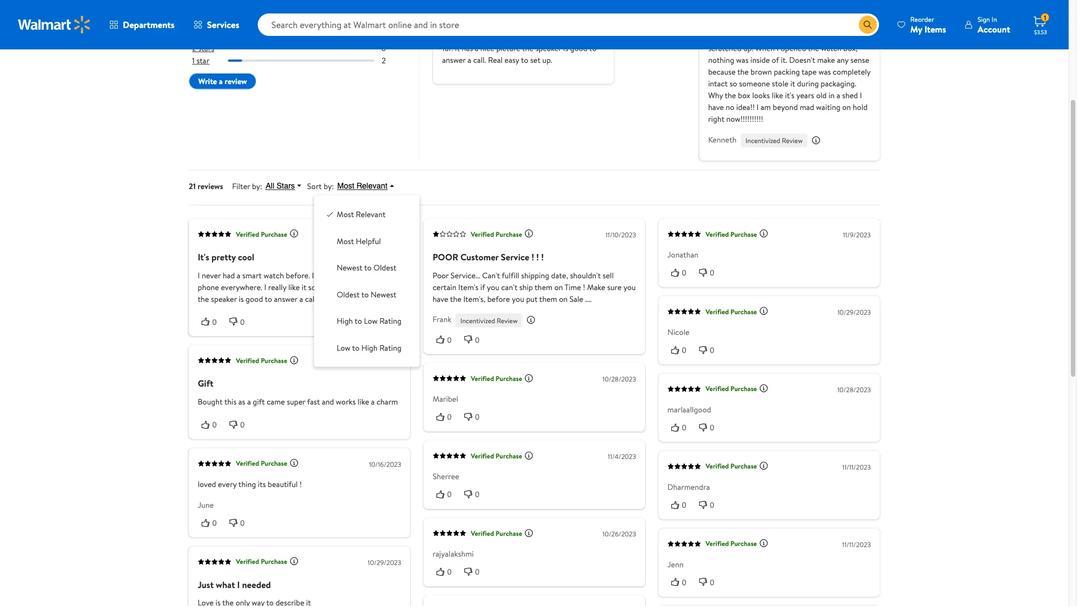 Task type: vqa. For each thing, say whether or not it's contained in the screenshot.
Food Prep, Serve & Store
no



Task type: describe. For each thing, give the bounding box(es) containing it.
poor
[[433, 251, 459, 263]]

! inside poor service...   can't fulfill shipping date, shouldn't sell certain item's if you can't ship them on time !   make sure you have the item's, before you put them on sale ....
[[583, 282, 586, 293]]

verified purchase information image for sherree
[[525, 451, 534, 460]]

all
[[266, 182, 275, 191]]

what
[[216, 579, 235, 591]]

verified for jonathan
[[706, 230, 729, 239]]

by: for sort by:
[[324, 181, 334, 192]]

0 vertical spatial 10/29/2023
[[838, 308, 872, 317]]

0 vertical spatial high
[[337, 316, 353, 327]]

easy inside it's pretty cool i never had a smart watch before. i don't like carrying my phone everywhere. i really like it so far. it has a nice picture the speaker is good to answer a call. real easy to set up.
[[505, 55, 520, 66]]

it.
[[781, 55, 788, 66]]

verified for sherree
[[471, 451, 494, 461]]

progress bar for 3 stars
[[228, 35, 375, 37]]

jenn
[[668, 559, 684, 570]]

verified purchase for jonathan
[[706, 230, 758, 239]]

time
[[565, 282, 582, 293]]

as
[[239, 396, 245, 407]]

it inside it's pretty cool i never had a smart watch before. i don't like carrying my phone everywhere. i really like it so far. it has a nice picture the speaker is good to answer a call. real easy to set up.
[[588, 31, 593, 42]]

2 horizontal spatial and
[[851, 31, 863, 42]]

write
[[198, 76, 217, 87]]

oldest to newest
[[337, 289, 397, 300]]

verified for loved every thing its beautiful !
[[236, 459, 259, 469]]

if
[[481, 282, 485, 293]]

Search search field
[[258, 13, 880, 36]]

super
[[287, 396, 306, 407]]

works
[[336, 396, 356, 407]]

my
[[911, 23, 923, 35]]

answer inside the 'i never had a smart watch before. i don't like carrying my phone everywhere. i really like it so far. it has a nice picture the speaker is good to answer a call. real easy to set up.'
[[274, 293, 298, 304]]

have inside empty box i opened the walmart box and instantly knew something wasn't right. the box was filthy and scratched up. when i opened the watch box, nothing was inside of it. doesn't make any sense because the brown packing tape was completely intact so someone stole it during packaging. why the box looks like it's years old in a shed i have no idea!! i am beyond mad waiting on hold right now!!!!!!!!!!
[[709, 102, 724, 113]]

purchase for loved every thing its beautiful !
[[261, 459, 288, 469]]

10/16/2023
[[369, 460, 401, 469]]

mad
[[800, 102, 815, 113]]

11/10/2023
[[606, 230, 637, 240]]

1 for 1 star
[[192, 55, 195, 66]]

purchase for marlaallgood
[[731, 384, 758, 394]]

2 horizontal spatial you
[[624, 282, 636, 293]]

0 vertical spatial opened
[[713, 19, 738, 30]]

service
[[501, 251, 530, 263]]

verified purchase for maribel
[[471, 374, 523, 384]]

1 vertical spatial relevant
[[356, 209, 386, 220]]

loved
[[198, 479, 216, 490]]

it's for it's pretty cool
[[198, 251, 209, 263]]

someone
[[740, 78, 771, 89]]

picture inside it's pretty cool i never had a smart watch before. i don't like carrying my phone everywhere. i really like it so far. it has a nice picture the speaker is good to answer a call. real easy to set up.
[[497, 43, 521, 54]]

nothing
[[709, 55, 735, 66]]

write a review
[[198, 76, 247, 87]]

fulfill
[[502, 270, 520, 281]]

when
[[756, 43, 775, 54]]

like inside empty box i opened the walmart box and instantly knew something wasn't right. the box was filthy and scratched up. when i opened the watch box, nothing was inside of it. doesn't make any sense because the brown packing tape was completely intact so someone stole it during packaging. why the box looks like it's years old in a shed i have no idea!! i am beyond mad waiting on hold right now!!!!!!!!!!
[[772, 90, 784, 101]]

1 vertical spatial on
[[555, 282, 563, 293]]

am
[[761, 102, 771, 113]]

verified purchase information image for jenn
[[760, 539, 769, 548]]

verified purchase information image for maribel
[[525, 374, 534, 383]]

real inside it's pretty cool i never had a smart watch before. i don't like carrying my phone everywhere. i really like it so far. it has a nice picture the speaker is good to answer a call. real easy to set up.
[[488, 55, 503, 66]]

has inside it's pretty cool i never had a smart watch before. i don't like carrying my phone everywhere. i really like it so far. it has a nice picture the speaker is good to answer a call. real easy to set up.
[[462, 43, 473, 54]]

incentivized review for kenneth
[[746, 136, 803, 146]]

progress bar for 2 stars
[[228, 47, 375, 50]]

my inside it's pretty cool i never had a smart watch before. i don't like carrying my phone everywhere. i really like it so far. it has a nice picture the speaker is good to answer a call. real easy to set up.
[[472, 31, 482, 42]]

stars
[[277, 182, 295, 191]]

progress bar for 1 star
[[228, 60, 375, 62]]

stars for 4 stars
[[199, 18, 215, 29]]

completely
[[833, 66, 871, 77]]

sign in account
[[978, 14, 1011, 35]]

11/9/2023
[[844, 230, 872, 240]]

0 vertical spatial newest
[[337, 263, 363, 274]]

0 horizontal spatial box
[[739, 90, 751, 101]]

sign
[[978, 14, 991, 24]]

10/26/2023
[[603, 530, 637, 539]]

intact
[[709, 78, 728, 89]]

1 vertical spatial low
[[337, 343, 351, 354]]

0 vertical spatial them
[[535, 282, 553, 293]]

far. inside it's pretty cool i never had a smart watch before. i don't like carrying my phone everywhere. i really like it so far. it has a nice picture the speaker is good to answer a call. real easy to set up.
[[442, 43, 453, 54]]

verified for rajyalakshmi
[[471, 529, 494, 538]]

sell
[[603, 270, 614, 281]]

nicole
[[668, 327, 690, 338]]

incentivized for kenneth
[[746, 136, 781, 146]]

had inside the 'i never had a smart watch before. i don't like carrying my phone everywhere. i really like it so far. it has a nice picture the speaker is good to answer a call. real easy to set up.'
[[223, 270, 235, 281]]

verified purchase for jenn
[[706, 539, 758, 549]]

call. inside it's pretty cool i never had a smart watch before. i don't like carrying my phone everywhere. i really like it so far. it has a nice picture the speaker is good to answer a call. real easy to set up.
[[473, 55, 486, 66]]

is inside the 'i never had a smart watch before. i don't like carrying my phone everywhere. i really like it so far. it has a nice picture the speaker is good to answer a call. real easy to set up.'
[[239, 293, 244, 304]]

up. inside it's pretty cool i never had a smart watch before. i don't like carrying my phone everywhere. i really like it so far. it has a nice picture the speaker is good to answer a call. real easy to set up.
[[543, 55, 553, 66]]

had inside it's pretty cool i never had a smart watch before. i don't like carrying my phone everywhere. i really like it so far. it has a nice picture the speaker is good to answer a call. real easy to set up.
[[467, 19, 480, 30]]

empty box i opened the walmart box and instantly knew something wasn't right. the box was filthy and scratched up. when i opened the watch box, nothing was inside of it. doesn't make any sense because the brown packing tape was completely intact so someone stole it during packaging. why the box looks like it's years old in a shed i have no idea!! i am beyond mad waiting on hold right now!!!!!!!!!!
[[709, 3, 871, 125]]

nice inside the 'i never had a smart watch before. i don't like carrying my phone everywhere. i really like it so far. it has a nice picture the speaker is good to answer a call. real easy to set up.'
[[356, 282, 370, 293]]

in
[[829, 90, 835, 101]]

all stars
[[266, 182, 295, 191]]

2 horizontal spatial box
[[803, 31, 815, 42]]

11/11/2023 for jenn
[[843, 540, 872, 550]]

stole
[[773, 78, 789, 89]]

high to low rating
[[337, 316, 402, 327]]

verified purchase information image for dharmendra
[[760, 462, 769, 471]]

purchase for sherree
[[496, 451, 523, 461]]

sense
[[851, 55, 870, 66]]

of
[[772, 55, 780, 66]]

2 for 2 stars
[[192, 43, 196, 54]]

speaker inside it's pretty cool i never had a smart watch before. i don't like carrying my phone everywhere. i really like it so far. it has a nice picture the speaker is good to answer a call. real easy to set up.
[[536, 43, 562, 54]]

shouldn't
[[570, 270, 601, 281]]

purchase for maribel
[[496, 374, 523, 384]]

3 stars
[[192, 30, 214, 41]]

purchase for nicole
[[731, 307, 758, 316]]

gift
[[253, 396, 265, 407]]

1 horizontal spatial newest
[[371, 289, 397, 300]]

3
[[192, 30, 196, 41]]

scratched
[[709, 43, 742, 54]]

helpful
[[356, 236, 381, 247]]

phone inside it's pretty cool i never had a smart watch before. i don't like carrying my phone everywhere. i really like it so far. it has a nice picture the speaker is good to answer a call. real easy to set up.
[[484, 31, 506, 42]]

stars for 2 stars
[[198, 43, 214, 54]]

4
[[192, 18, 197, 29]]

charm
[[377, 396, 398, 407]]

4 stars
[[192, 18, 215, 29]]

verified purchase for loved every thing its beautiful !
[[236, 459, 288, 469]]

1 horizontal spatial you
[[512, 293, 525, 304]]

really inside the 'i never had a smart watch before. i don't like carrying my phone everywhere. i really like it so far. it has a nice picture the speaker is good to answer a call. real easy to set up.'
[[268, 282, 287, 293]]

kenneth
[[709, 134, 737, 145]]

0 horizontal spatial 10/29/2023
[[368, 558, 401, 568]]

relevant inside popup button
[[357, 182, 388, 191]]

all stars button
[[262, 181, 307, 191]]

1 vertical spatial them
[[540, 293, 558, 304]]

now!!!!!!!!!!
[[727, 114, 764, 125]]

good inside it's pretty cool i never had a smart watch before. i don't like carrying my phone everywhere. i really like it so far. it has a nice picture the speaker is good to answer a call. real easy to set up.
[[570, 43, 588, 54]]

purchase for dharmendra
[[731, 462, 758, 471]]

it's pretty cool i never had a smart watch before. i don't like carrying my phone everywhere. i really like it so far. it has a nice picture the speaker is good to answer a call. real easy to set up.
[[442, 3, 603, 66]]

easy inside the 'i never had a smart watch before. i don't like carrying my phone everywhere. i really like it so far. it has a nice picture the speaker is good to answer a call. real easy to set up.'
[[337, 293, 351, 304]]

watch inside empty box i opened the walmart box and instantly knew something wasn't right. the box was filthy and scratched up. when i opened the watch box, nothing was inside of it. doesn't make any sense because the brown packing tape was completely intact so someone stole it during packaging. why the box looks like it's years old in a shed i have no idea!! i am beyond mad waiting on hold right now!!!!!!!!!!
[[822, 43, 842, 54]]

watch inside the 'i never had a smart watch before. i don't like carrying my phone everywhere. i really like it so far. it has a nice picture the speaker is good to answer a call. real easy to set up.'
[[264, 270, 284, 281]]

1 horizontal spatial opened
[[781, 43, 807, 54]]

verified purchase information image for marlaallgood
[[760, 384, 769, 393]]

2 vertical spatial most
[[337, 236, 354, 247]]

11/11/2023 for dharmendra
[[843, 463, 872, 472]]

sort
[[307, 181, 322, 192]]

jonathan
[[668, 249, 699, 260]]

came
[[267, 396, 285, 407]]

filter
[[232, 181, 250, 192]]

most relevant button
[[334, 181, 400, 191]]

frank
[[433, 314, 452, 325]]

purchase for jonathan
[[731, 230, 758, 239]]

19 button
[[189, 6, 396, 17]]

star
[[197, 55, 210, 66]]

have inside poor service...   can't fulfill shipping date, shouldn't sell certain item's if you can't ship them on time !   make sure you have the item's, before you put them on sale ....
[[433, 293, 449, 304]]

0 vertical spatial low
[[364, 316, 378, 327]]

verified purchase information image for rajyalakshmi
[[525, 529, 534, 538]]

1 vertical spatial was
[[737, 55, 749, 66]]

brown
[[751, 66, 772, 77]]

option group containing most relevant
[[324, 205, 411, 358]]

before. inside the 'i never had a smart watch before. i don't like carrying my phone everywhere. i really like it so far. it has a nice picture the speaker is good to answer a call. real easy to set up.'
[[286, 270, 310, 281]]

it inside empty box i opened the walmart box and instantly knew something wasn't right. the box was filthy and scratched up. when i opened the watch box, nothing was inside of it. doesn't make any sense because the brown packing tape was completely intact so someone stole it during packaging. why the box looks like it's years old in a shed i have no idea!! i am beyond mad waiting on hold right now!!!!!!!!!!
[[791, 78, 796, 89]]

loved every thing its beautiful !
[[198, 479, 302, 490]]

purchase for rajyalakshmi
[[496, 529, 523, 538]]

bought this as a gift came super fast and works like a charm
[[198, 396, 398, 407]]

rating for high to low rating
[[380, 316, 402, 327]]

dharmendra
[[668, 482, 711, 493]]

real inside the 'i never had a smart watch before. i don't like carrying my phone everywhere. i really like it so far. it has a nice picture the speaker is good to answer a call. real easy to set up.'
[[320, 293, 335, 304]]

verified for jenn
[[706, 539, 729, 549]]

newest to oldest
[[337, 263, 397, 274]]

$3.53
[[1035, 28, 1048, 36]]

2 stars
[[192, 43, 214, 54]]

ship
[[520, 282, 533, 293]]

inside
[[751, 55, 770, 66]]

certain
[[433, 282, 457, 293]]

1 vertical spatial oldest
[[337, 289, 360, 300]]

the inside the 'i never had a smart watch before. i don't like carrying my phone everywhere. i really like it so far. it has a nice picture the speaker is good to answer a call. real easy to set up.'
[[198, 293, 209, 304]]

the down box
[[740, 19, 751, 30]]

filter by:
[[232, 181, 262, 192]]

cool for it's pretty cool i never had a smart watch before. i don't like carrying my phone everywhere. i really like it so far. it has a nice picture the speaker is good to answer a call. real easy to set up.
[[483, 3, 499, 15]]

don't inside the 'i never had a smart watch before. i don't like carrying my phone everywhere. i really like it so far. it has a nice picture the speaker is good to answer a call. real easy to set up.'
[[316, 270, 334, 281]]

watch inside it's pretty cool i never had a smart watch before. i don't like carrying my phone everywhere. i really like it so far. it has a nice picture the speaker is good to answer a call. real easy to set up.
[[508, 19, 529, 30]]

walmart image
[[18, 16, 91, 34]]

empty
[[709, 3, 734, 15]]

so inside the 'i never had a smart watch before. i don't like carrying my phone everywhere. i really like it so far. it has a nice picture the speaker is good to answer a call. real easy to set up.'
[[309, 282, 316, 293]]

poor
[[433, 270, 449, 281]]

is inside it's pretty cool i never had a smart watch before. i don't like carrying my phone everywhere. i really like it so far. it has a nice picture the speaker is good to answer a call. real easy to set up.
[[564, 43, 569, 54]]

up. inside the 'i never had a smart watch before. i don't like carrying my phone everywhere. i really like it so far. it has a nice picture the speaker is good to answer a call. real easy to set up.'
[[375, 293, 385, 304]]

just what i needed
[[198, 579, 271, 591]]

1 vertical spatial most
[[337, 209, 354, 220]]

1 star
[[192, 55, 210, 66]]

1 vertical spatial high
[[362, 343, 378, 354]]

0 vertical spatial oldest
[[374, 263, 397, 274]]



Task type: locate. For each thing, give the bounding box(es) containing it.
set inside it's pretty cool i never had a smart watch before. i don't like carrying my phone everywhere. i really like it so far. it has a nice picture the speaker is good to answer a call. real easy to set up.
[[531, 55, 541, 66]]

1 11/11/2023 from the top
[[843, 463, 872, 472]]

0 vertical spatial smart
[[487, 19, 507, 30]]

them right put
[[540, 293, 558, 304]]

my inside the 'i never had a smart watch before. i don't like carrying my phone everywhere. i really like it so far. it has a nice picture the speaker is good to answer a call. real easy to set up.'
[[379, 270, 389, 281]]

2 down "19" on the left of the page
[[382, 55, 386, 66]]

have
[[709, 102, 724, 113], [433, 293, 449, 304]]

1 rating from the top
[[380, 316, 402, 327]]

before. inside it's pretty cool i never had a smart watch before. i don't like carrying my phone everywhere. i really like it so far. it has a nice picture the speaker is good to answer a call. real easy to set up.
[[531, 19, 555, 30]]

0 vertical spatial has
[[462, 43, 473, 54]]

most right sort by:
[[338, 182, 355, 191]]

verified for marlaallgood
[[706, 384, 729, 394]]

0 horizontal spatial cool
[[238, 251, 255, 263]]

0 vertical spatial have
[[709, 102, 724, 113]]

is down the search search box
[[564, 43, 569, 54]]

on down shed at top right
[[843, 102, 852, 113]]

0 horizontal spatial 10/28/2023
[[603, 375, 637, 384]]

good down the search search box
[[570, 43, 588, 54]]

1 vertical spatial 10/28/2023
[[838, 385, 872, 395]]

by: right sort
[[324, 181, 334, 192]]

up. down 'wasn't' in the top right of the page
[[744, 43, 754, 54]]

and down knew in the right of the page
[[851, 31, 863, 42]]

departments
[[123, 19, 175, 31]]

stars for 3 stars
[[198, 30, 214, 41]]

1 vertical spatial speaker
[[211, 293, 237, 304]]

1 vertical spatial opened
[[781, 43, 807, 54]]

stars right 4
[[199, 18, 215, 29]]

1 horizontal spatial low
[[364, 316, 378, 327]]

verified for maribel
[[471, 374, 494, 384]]

verified purchase for rajyalakshmi
[[471, 529, 523, 538]]

1 vertical spatial has
[[337, 282, 349, 293]]

2 down 3
[[192, 43, 196, 54]]

call. inside the 'i never had a smart watch before. i don't like carrying my phone everywhere. i really like it so far. it has a nice picture the speaker is good to answer a call. real easy to set up.'
[[305, 293, 318, 304]]

1 vertical spatial before.
[[286, 270, 310, 281]]

0 vertical spatial carrying
[[442, 31, 470, 42]]

smart inside it's pretty cool i never had a smart watch before. i don't like carrying my phone everywhere. i really like it so far. it has a nice picture the speaker is good to answer a call. real easy to set up.
[[487, 19, 507, 30]]

and
[[798, 19, 810, 30], [851, 31, 863, 42], [322, 396, 334, 407]]

cool for it's pretty cool
[[238, 251, 255, 263]]

0 horizontal spatial pretty
[[212, 251, 236, 263]]

have up right
[[709, 102, 724, 113]]

4 progress bar from the top
[[228, 60, 375, 62]]

verified purchase for dharmendra
[[706, 462, 758, 471]]

oldest down helpful
[[374, 263, 397, 274]]

0 horizontal spatial far.
[[318, 282, 329, 293]]

0 horizontal spatial it
[[302, 282, 307, 293]]

opened up something
[[713, 19, 738, 30]]

3 progress bar from the top
[[228, 47, 375, 50]]

0 horizontal spatial carrying
[[349, 270, 377, 281]]

verified for dharmendra
[[706, 462, 729, 471]]

0 horizontal spatial is
[[239, 293, 244, 304]]

and up the
[[798, 19, 810, 30]]

bought
[[198, 396, 223, 407]]

10/29/2023
[[838, 308, 872, 317], [368, 558, 401, 568]]

set down the search search box
[[531, 55, 541, 66]]

search icon image
[[864, 20, 873, 29]]

every
[[218, 479, 237, 490]]

verified purchase for sherree
[[471, 451, 523, 461]]

0 horizontal spatial speaker
[[211, 293, 237, 304]]

1 horizontal spatial so
[[595, 31, 603, 42]]

on inside empty box i opened the walmart box and instantly knew something wasn't right. the box was filthy and scratched up. when i opened the watch box, nothing was inside of it. doesn't make any sense because the brown packing tape was completely intact so someone stole it during packaging. why the box looks like it's years old in a shed i have no idea!! i am beyond mad waiting on hold right now!!!!!!!!!!
[[843, 102, 852, 113]]

1 vertical spatial never
[[202, 270, 221, 281]]

beyond
[[773, 102, 798, 113]]

most left helpful
[[337, 236, 354, 247]]

never inside the 'i never had a smart watch before. i don't like carrying my phone everywhere. i really like it so far. it has a nice picture the speaker is good to answer a call. real easy to set up.'
[[202, 270, 221, 281]]

0 vertical spatial really
[[555, 31, 573, 42]]

shed
[[843, 90, 859, 101]]

2 for 2
[[382, 55, 386, 66]]

newest
[[337, 263, 363, 274], [371, 289, 397, 300]]

right.
[[769, 31, 787, 42]]

most right the most relevant option
[[337, 209, 354, 220]]

1 horizontal spatial it
[[588, 31, 593, 42]]

review down before
[[497, 316, 518, 325]]

review for frank
[[497, 316, 518, 325]]

really inside it's pretty cool i never had a smart watch before. i don't like carrying my phone everywhere. i really like it so far. it has a nice picture the speaker is good to answer a call. real easy to set up.
[[555, 31, 573, 42]]

set up the high to low rating
[[362, 293, 373, 304]]

0 vertical spatial real
[[488, 55, 503, 66]]

1 horizontal spatial really
[[555, 31, 573, 42]]

the down certain
[[450, 293, 462, 304]]

1 horizontal spatial by:
[[324, 181, 334, 192]]

most
[[338, 182, 355, 191], [337, 209, 354, 220], [337, 236, 354, 247]]

1 horizontal spatial before.
[[531, 19, 555, 30]]

by: left all
[[252, 181, 262, 192]]

looks
[[753, 90, 770, 101]]

on left sale
[[559, 293, 568, 304]]

rating up low to high rating
[[380, 316, 402, 327]]

newest down most helpful
[[337, 263, 363, 274]]

19
[[381, 6, 387, 17]]

verified purchase information image
[[290, 229, 299, 238], [760, 229, 769, 238], [760, 384, 769, 393], [525, 451, 534, 460], [760, 462, 769, 471], [290, 557, 299, 566]]

0 vertical spatial 11/11/2023
[[843, 463, 872, 472]]

0 horizontal spatial watch
[[264, 270, 284, 281]]

0 horizontal spatial real
[[320, 293, 335, 304]]

box
[[736, 3, 751, 15]]

reorder
[[911, 14, 935, 24]]

opened down the
[[781, 43, 807, 54]]

box
[[784, 19, 796, 30], [803, 31, 815, 42], [739, 90, 751, 101]]

review left incentivized review information image at the right of page
[[782, 136, 803, 146]]

0 vertical spatial far.
[[442, 43, 453, 54]]

carrying inside it's pretty cool i never had a smart watch before. i don't like carrying my phone everywhere. i really like it so far. it has a nice picture the speaker is good to answer a call. real easy to set up.
[[442, 31, 470, 42]]

the
[[740, 19, 751, 30], [523, 43, 534, 54], [809, 43, 820, 54], [738, 66, 749, 77], [725, 90, 737, 101], [198, 293, 209, 304], [450, 293, 462, 304]]

have down certain
[[433, 293, 449, 304]]

the inside it's pretty cool i never had a smart watch before. i don't like carrying my phone everywhere. i really like it so far. it has a nice picture the speaker is good to answer a call. real easy to set up.
[[523, 43, 534, 54]]

speaker
[[536, 43, 562, 54], [211, 293, 237, 304]]

you left put
[[512, 293, 525, 304]]

verified purchase information image for jonathan
[[760, 229, 769, 238]]

1 vertical spatial so
[[730, 78, 738, 89]]

a inside empty box i opened the walmart box and instantly knew something wasn't right. the box was filthy and scratched up. when i opened the watch box, nothing was inside of it. doesn't make any sense because the brown packing tape was completely intact so someone stole it during packaging. why the box looks like it's years old in a shed i have no idea!! i am beyond mad waiting on hold right now!!!!!!!!!!
[[837, 90, 841, 101]]

speaker down the search search box
[[536, 43, 562, 54]]

so inside it's pretty cool i never had a smart watch before. i don't like carrying my phone everywhere. i really like it so far. it has a nice picture the speaker is good to answer a call. real easy to set up.
[[595, 31, 603, 42]]

incentivized review information image
[[527, 316, 536, 325]]

0 horizontal spatial review
[[497, 316, 518, 325]]

1 vertical spatial pretty
[[212, 251, 236, 263]]

it's for it's pretty cool i never had a smart watch before. i don't like carrying my phone everywhere. i really like it so far. it has a nice picture the speaker is good to answer a call. real easy to set up.
[[442, 3, 454, 15]]

write a review link
[[189, 73, 257, 90]]

1 horizontal spatial is
[[564, 43, 569, 54]]

1 for 1
[[1045, 13, 1047, 22]]

0 vertical spatial most relevant
[[338, 182, 388, 191]]

the
[[789, 31, 801, 42]]

the inside poor service...   can't fulfill shipping date, shouldn't sell certain item's if you can't ship them on time !   make sure you have the item's, before you put them on sale ....
[[450, 293, 462, 304]]

2 progress bar from the top
[[228, 35, 375, 37]]

them down shipping
[[535, 282, 553, 293]]

stars right 3
[[198, 30, 214, 41]]

really
[[555, 31, 573, 42], [268, 282, 287, 293]]

picture
[[497, 43, 521, 54], [372, 282, 396, 293]]

0 vertical spatial it's
[[442, 3, 454, 15]]

1 horizontal spatial 10/29/2023
[[838, 308, 872, 317]]

1 vertical spatial most relevant
[[337, 209, 386, 220]]

1 horizontal spatial phone
[[484, 31, 506, 42]]

has inside the 'i never had a smart watch before. i don't like carrying my phone everywhere. i really like it so far. it has a nice picture the speaker is good to answer a call. real easy to set up.'
[[337, 282, 349, 293]]

1 vertical spatial cool
[[238, 251, 255, 263]]

good inside the 'i never had a smart watch before. i don't like carrying my phone everywhere. i really like it so far. it has a nice picture the speaker is good to answer a call. real easy to set up.'
[[246, 293, 263, 304]]

real
[[488, 55, 503, 66], [320, 293, 335, 304]]

incentivized review information image
[[812, 136, 821, 145]]

0 horizontal spatial before.
[[286, 270, 310, 281]]

beautiful
[[268, 479, 298, 490]]

0 vertical spatial so
[[595, 31, 603, 42]]

speaker inside the 'i never had a smart watch before. i don't like carrying my phone everywhere. i really like it so far. it has a nice picture the speaker is good to answer a call. real easy to set up.'
[[211, 293, 237, 304]]

just
[[198, 579, 214, 591]]

box right the
[[803, 31, 815, 42]]

cool inside it's pretty cool i never had a smart watch before. i don't like carrying my phone everywhere. i really like it so far. it has a nice picture the speaker is good to answer a call. real easy to set up.
[[483, 3, 499, 15]]

Walmart Site-Wide search field
[[258, 13, 880, 36]]

1 vertical spatial my
[[379, 270, 389, 281]]

2 vertical spatial was
[[819, 66, 832, 77]]

departments button
[[100, 11, 184, 38]]

thing
[[239, 479, 256, 490]]

speaker down it's pretty cool
[[211, 293, 237, 304]]

review
[[782, 136, 803, 146], [497, 316, 518, 325]]

1 vertical spatial incentivized
[[461, 316, 496, 325]]

pretty for it's pretty cool
[[212, 251, 236, 263]]

rating for low to high rating
[[380, 343, 402, 354]]

why
[[709, 90, 724, 101]]

high down the high to low rating
[[362, 343, 378, 354]]

sure
[[608, 282, 622, 293]]

shipping
[[522, 270, 550, 281]]

2 rating from the top
[[380, 343, 402, 354]]

1 vertical spatial stars
[[198, 30, 214, 41]]

any
[[838, 55, 849, 66]]

pretty inside it's pretty cool i never had a smart watch before. i don't like carrying my phone everywhere. i really like it so far. it has a nice picture the speaker is good to answer a call. real easy to set up.
[[456, 3, 481, 15]]

make
[[588, 282, 606, 293]]

far.
[[442, 43, 453, 54], [318, 282, 329, 293]]

1 vertical spatial don't
[[316, 270, 334, 281]]

review for kenneth
[[782, 136, 803, 146]]

phone inside the 'i never had a smart watch before. i don't like carrying my phone everywhere. i really like it so far. it has a nice picture the speaker is good to answer a call. real easy to set up.'
[[198, 282, 219, 293]]

10/28/2023
[[603, 375, 637, 384], [838, 385, 872, 395]]

far. inside the 'i never had a smart watch before. i don't like carrying my phone everywhere. i really like it so far. it has a nice picture the speaker is good to answer a call. real easy to set up.'
[[318, 282, 329, 293]]

answer inside it's pretty cool i never had a smart watch before. i don't like carrying my phone everywhere. i really like it so far. it has a nice picture the speaker is good to answer a call. real easy to set up.
[[442, 55, 466, 66]]

pretty for it's pretty cool i never had a smart watch before. i don't like carrying my phone everywhere. i really like it so far. it has a nice picture the speaker is good to answer a call. real easy to set up.
[[456, 3, 481, 15]]

low up low to high rating
[[364, 316, 378, 327]]

2 vertical spatial on
[[559, 293, 568, 304]]

needed
[[242, 579, 271, 591]]

on
[[843, 102, 852, 113], [555, 282, 563, 293], [559, 293, 568, 304]]

2 by: from the left
[[324, 181, 334, 192]]

you right sure at right top
[[624, 282, 636, 293]]

1 horizontal spatial review
[[782, 136, 803, 146]]

low down the high to low rating
[[337, 343, 351, 354]]

review
[[225, 76, 247, 87]]

most inside popup button
[[338, 182, 355, 191]]

incentivized review down am
[[746, 136, 803, 146]]

you right the 'if'
[[487, 282, 500, 293]]

1 left star on the top
[[192, 55, 195, 66]]

1 vertical spatial rating
[[380, 343, 402, 354]]

never inside it's pretty cool i never had a smart watch before. i don't like carrying my phone everywhere. i really like it so far. it has a nice picture the speaker is good to answer a call. real easy to set up.
[[446, 19, 466, 30]]

most relevant up most helpful
[[337, 209, 386, 220]]

most relevant inside 'most relevant' popup button
[[338, 182, 388, 191]]

packaging.
[[821, 78, 857, 89]]

0 vertical spatial box
[[784, 19, 796, 30]]

verified for nicole
[[706, 307, 729, 316]]

1 by: from the left
[[252, 181, 262, 192]]

right
[[709, 114, 725, 125]]

0 vertical spatial and
[[798, 19, 810, 30]]

1 vertical spatial and
[[851, 31, 863, 42]]

it's pretty cool
[[198, 251, 255, 263]]

because
[[709, 66, 736, 77]]

it's inside it's pretty cool i never had a smart watch before. i don't like carrying my phone everywhere. i really like it so far. it has a nice picture the speaker is good to answer a call. real easy to set up.
[[442, 3, 454, 15]]

0 vertical spatial my
[[472, 31, 482, 42]]

it's
[[442, 3, 454, 15], [198, 251, 209, 263]]

incentivized review down before
[[461, 316, 518, 325]]

1 up $3.53
[[1045, 13, 1047, 22]]

doesn't
[[790, 55, 816, 66]]

newest up the high to low rating
[[371, 289, 397, 300]]

1 horizontal spatial and
[[798, 19, 810, 30]]

incentivized review for frank
[[461, 316, 518, 325]]

my
[[472, 31, 482, 42], [379, 270, 389, 281]]

10/28/2023 for maribel
[[603, 375, 637, 384]]

2 vertical spatial stars
[[198, 43, 214, 54]]

1 horizontal spatial picture
[[497, 43, 521, 54]]

maribel
[[433, 394, 459, 405]]

stars
[[199, 18, 215, 29], [198, 30, 214, 41], [198, 43, 214, 54]]

0 horizontal spatial you
[[487, 282, 500, 293]]

can't
[[483, 270, 500, 281]]

no
[[726, 102, 735, 113]]

1 horizontal spatial box
[[784, 19, 796, 30]]

verified purchase
[[236, 230, 288, 239], [471, 230, 523, 239], [706, 230, 758, 239], [706, 307, 758, 316], [236, 356, 288, 366], [471, 374, 523, 384], [706, 384, 758, 394], [471, 451, 523, 461], [236, 459, 288, 469], [706, 462, 758, 471], [471, 529, 523, 538], [706, 539, 758, 549], [236, 557, 288, 567]]

incentivized for frank
[[461, 316, 496, 325]]

incentivized review
[[746, 136, 803, 146], [461, 316, 518, 325]]

1 horizontal spatial pretty
[[456, 3, 481, 15]]

box up the
[[784, 19, 796, 30]]

service...
[[451, 270, 481, 281]]

was down make
[[819, 66, 832, 77]]

services
[[207, 19, 240, 31]]

make
[[818, 55, 836, 66]]

and right the fast
[[322, 396, 334, 407]]

1 vertical spatial answer
[[274, 293, 298, 304]]

up. up the high to low rating
[[375, 293, 385, 304]]

0 vertical spatial before.
[[531, 19, 555, 30]]

2 11/11/2023 from the top
[[843, 540, 872, 550]]

account
[[978, 23, 1011, 35]]

1 vertical spatial it
[[791, 78, 796, 89]]

2 horizontal spatial watch
[[822, 43, 842, 54]]

idea!!
[[737, 102, 755, 113]]

item's
[[459, 282, 479, 293]]

something
[[709, 31, 744, 42]]

0 horizontal spatial 1
[[192, 55, 195, 66]]

carrying inside the 'i never had a smart watch before. i don't like carrying my phone everywhere. i really like it so far. it has a nice picture the speaker is good to answer a call. real easy to set up.'
[[349, 270, 377, 281]]

its
[[258, 479, 266, 490]]

1 vertical spatial everywhere.
[[221, 282, 262, 293]]

most relevant right sort by:
[[338, 182, 388, 191]]

years
[[797, 90, 815, 101]]

by: for filter by:
[[252, 181, 262, 192]]

gift
[[198, 378, 214, 390]]

1 vertical spatial review
[[497, 316, 518, 325]]

the down it's pretty cool
[[198, 293, 209, 304]]

purchase for jenn
[[731, 539, 758, 549]]

sherree
[[433, 471, 460, 482]]

0 vertical spatial 10/28/2023
[[603, 375, 637, 384]]

nice inside it's pretty cool i never had a smart watch before. i don't like carrying my phone everywhere. i really like it so far. it has a nice picture the speaker is good to answer a call. real easy to set up.
[[481, 43, 495, 54]]

the up 'someone'
[[738, 66, 749, 77]]

smart inside the 'i never had a smart watch before. i don't like carrying my phone everywhere. i really like it so far. it has a nice picture the speaker is good to answer a call. real easy to set up.'
[[243, 270, 262, 281]]

verified purchase information image for loved every thing its beautiful !
[[290, 459, 299, 468]]

don't inside it's pretty cool i never had a smart watch before. i don't like carrying my phone everywhere. i really like it so far. it has a nice picture the speaker is good to answer a call. real easy to set up.
[[561, 19, 578, 30]]

stars down 3 stars
[[198, 43, 214, 54]]

it inside the 'i never had a smart watch before. i don't like carrying my phone everywhere. i really like it so far. it has a nice picture the speaker is good to answer a call. real easy to set up.'
[[331, 282, 336, 293]]

1 vertical spatial box
[[803, 31, 815, 42]]

good down it's pretty cool
[[246, 293, 263, 304]]

everywhere. inside it's pretty cool i never had a smart watch before. i don't like carrying my phone everywhere. i really like it so far. it has a nice picture the speaker is good to answer a call. real easy to set up.
[[508, 31, 549, 42]]

it
[[588, 31, 593, 42], [791, 78, 796, 89], [302, 282, 307, 293]]

nice
[[481, 43, 495, 54], [356, 282, 370, 293]]

0 vertical spatial cool
[[483, 3, 499, 15]]

0 horizontal spatial and
[[322, 396, 334, 407]]

rating down the high to low rating
[[380, 343, 402, 354]]

1 vertical spatial incentivized review
[[461, 316, 518, 325]]

the up "doesn't"
[[809, 43, 820, 54]]

0 vertical spatial was
[[817, 31, 830, 42]]

was down instantly
[[817, 31, 830, 42]]

was left inside on the top right
[[737, 55, 749, 66]]

2 vertical spatial and
[[322, 396, 334, 407]]

items
[[925, 23, 947, 35]]

progress bar
[[228, 23, 375, 25], [228, 35, 375, 37], [228, 47, 375, 50], [228, 60, 375, 62]]

option group
[[324, 205, 411, 358]]

1 vertical spatial had
[[223, 270, 235, 281]]

1 horizontal spatial don't
[[561, 19, 578, 30]]

picture inside the 'i never had a smart watch before. i don't like carrying my phone everywhere. i really like it so far. it has a nice picture the speaker is good to answer a call. real easy to set up.'
[[372, 282, 396, 293]]

verified purchase for nicole
[[706, 307, 758, 316]]

10/28/2023 for marlaallgood
[[838, 385, 872, 395]]

1 horizontal spatial 1
[[1045, 13, 1047, 22]]

1 horizontal spatial incentivized
[[746, 136, 781, 146]]

everywhere. inside the 'i never had a smart watch before. i don't like carrying my phone everywhere. i really like it so far. it has a nice picture the speaker is good to answer a call. real easy to set up.'
[[221, 282, 262, 293]]

verified purchase information image for nicole
[[760, 307, 769, 316]]

so inside empty box i opened the walmart box and instantly knew something wasn't right. the box was filthy and scratched up. when i opened the watch box, nothing was inside of it. doesn't make any sense because the brown packing tape was completely intact so someone stole it during packaging. why the box looks like it's years old in a shed i have no idea!! i am beyond mad waiting on hold right now!!!!!!!!!!
[[730, 78, 738, 89]]

0 horizontal spatial opened
[[713, 19, 738, 30]]

set
[[531, 55, 541, 66], [362, 293, 373, 304]]

high down "oldest to newest"
[[337, 316, 353, 327]]

old
[[817, 90, 827, 101]]

a
[[482, 19, 485, 30], [475, 43, 479, 54], [468, 55, 472, 66], [219, 76, 223, 87], [837, 90, 841, 101], [237, 270, 241, 281], [350, 282, 354, 293], [300, 293, 303, 304], [247, 396, 251, 407], [371, 396, 375, 407]]

poor customer service ! ! !
[[433, 251, 544, 263]]

1 progress bar from the top
[[228, 23, 375, 25]]

the up no
[[725, 90, 737, 101]]

fast
[[307, 396, 320, 407]]

most relevant
[[338, 182, 388, 191], [337, 209, 386, 220]]

the down the search search box
[[523, 43, 534, 54]]

1 horizontal spatial 2
[[382, 55, 386, 66]]

it inside the 'i never had a smart watch before. i don't like carrying my phone everywhere. i really like it so far. it has a nice picture the speaker is good to answer a call. real easy to set up.'
[[302, 282, 307, 293]]

set inside the 'i never had a smart watch before. i don't like carrying my phone everywhere. i really like it so far. it has a nice picture the speaker is good to answer a call. real easy to set up.'
[[362, 293, 373, 304]]

on down date,
[[555, 282, 563, 293]]

rajyalakshmi
[[433, 549, 474, 560]]

incentivized down now!!!!!!!!!!
[[746, 136, 781, 146]]

1 vertical spatial it's
[[198, 251, 209, 263]]

low
[[364, 316, 378, 327], [337, 343, 351, 354]]

oldest down newest to oldest
[[337, 289, 360, 300]]

incentivized down item's,
[[461, 316, 496, 325]]

0 vertical spatial relevant
[[357, 182, 388, 191]]

up.
[[744, 43, 754, 54], [543, 55, 553, 66], [375, 293, 385, 304]]

0 horizontal spatial low
[[337, 343, 351, 354]]

pretty
[[456, 3, 481, 15], [212, 251, 236, 263]]

verified purchase information image
[[525, 229, 534, 238], [760, 307, 769, 316], [290, 356, 299, 365], [525, 374, 534, 383], [290, 459, 299, 468], [525, 529, 534, 538], [760, 539, 769, 548]]

customer
[[461, 251, 499, 263]]

up. inside empty box i opened the walmart box and instantly knew something wasn't right. the box was filthy and scratched up. when i opened the watch box, nothing was inside of it. doesn't make any sense because the brown packing tape was completely intact so someone stole it during packaging. why the box looks like it's years old in a shed i have no idea!! i am beyond mad waiting on hold right now!!!!!!!!!!
[[744, 43, 754, 54]]

1 vertical spatial newest
[[371, 289, 397, 300]]

1 vertical spatial set
[[362, 293, 373, 304]]

1 horizontal spatial far.
[[442, 43, 453, 54]]

up. down the search search box
[[543, 55, 553, 66]]

0 horizontal spatial it's
[[198, 251, 209, 263]]

waiting
[[817, 102, 841, 113]]

1 horizontal spatial oldest
[[374, 263, 397, 274]]

verified purchase for marlaallgood
[[706, 384, 758, 394]]

box up the idea!!
[[739, 90, 751, 101]]

is down it's pretty cool
[[239, 293, 244, 304]]

1 horizontal spatial nice
[[481, 43, 495, 54]]

it inside it's pretty cool i never had a smart watch before. i don't like carrying my phone everywhere. i really like it so far. it has a nice picture the speaker is good to answer a call. real easy to set up.
[[455, 43, 460, 54]]

progress bar for 4 stars
[[228, 23, 375, 25]]

Most Relevant radio
[[326, 209, 335, 218]]

before
[[488, 293, 510, 304]]



